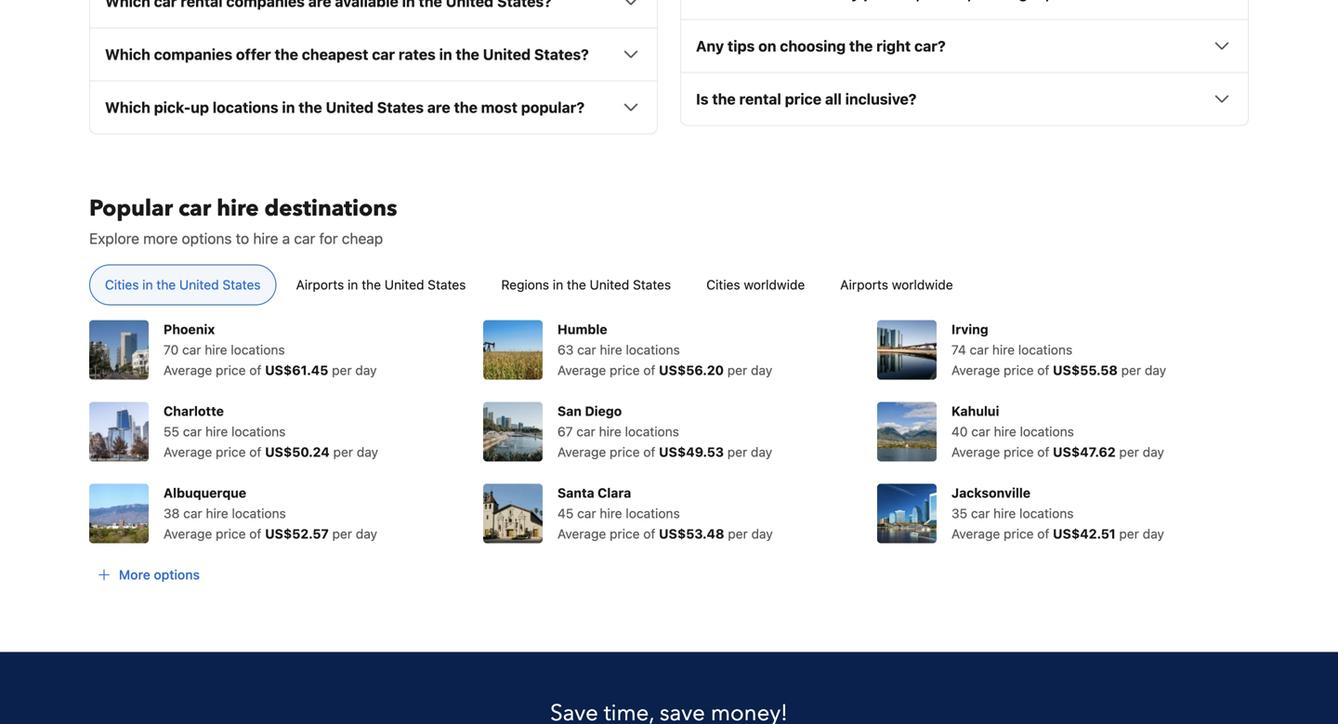 Task type: locate. For each thing, give the bounding box(es) containing it.
is the rental price all inclusive? button
[[696, 88, 1233, 110]]

average inside irving 74 car hire locations average price of us$55.58 per day
[[952, 362, 1000, 378]]

price up clara
[[610, 444, 640, 459]]

day right us$50.24
[[357, 444, 378, 459]]

of left us$47.62
[[1038, 444, 1050, 459]]

of for albuquerque 38 car hire locations average price of us$52.57 per day
[[249, 526, 262, 541]]

price inside humble 63 car hire locations average price of us$56.20 per day
[[610, 362, 640, 378]]

1 horizontal spatial worldwide
[[892, 277, 953, 292]]

day for kahului 40 car hire locations average price of us$47.62 per day
[[1143, 444, 1165, 459]]

price for humble 63 car hire locations average price of us$56.20 per day
[[610, 362, 640, 378]]

per right us$61.45
[[332, 362, 352, 378]]

price inside phoenix 70 car hire locations average price of us$61.45 per day
[[216, 362, 246, 378]]

us$53.48
[[659, 526, 725, 541]]

locations up us$52.57
[[232, 505, 286, 521]]

per inside charlotte 55 car hire locations average price of us$50.24 per day
[[333, 444, 353, 459]]

airports worldwide button
[[825, 264, 969, 305]]

cities in the united states
[[105, 277, 261, 292]]

states
[[377, 98, 424, 116], [223, 277, 261, 292], [428, 277, 466, 292], [633, 277, 671, 292]]

tips
[[728, 37, 755, 55]]

average inside santa clara 45 car hire locations average price of us$53.48 per day
[[558, 526, 606, 541]]

car right '74'
[[970, 342, 989, 357]]

price for phoenix 70 car hire locations average price of us$61.45 per day
[[216, 362, 246, 378]]

car right popular
[[179, 193, 211, 224]]

which inside which companies offer the cheapest car rates in the united states? dropdown button
[[105, 45, 150, 63]]

per right us$42.51
[[1119, 526, 1139, 541]]

price up charlotte
[[216, 362, 246, 378]]

of left us$52.57
[[249, 526, 262, 541]]

cheapest
[[302, 45, 368, 63]]

states down to
[[223, 277, 261, 292]]

day right us$56.20
[[751, 362, 773, 378]]

day inside albuquerque 38 car hire locations average price of us$52.57 per day
[[356, 526, 377, 541]]

day inside jacksonville 35 car hire locations average price of us$42.51 per day
[[1143, 526, 1164, 541]]

per inside kahului 40 car hire locations average price of us$47.62 per day
[[1120, 444, 1139, 459]]

price up diego
[[610, 362, 640, 378]]

car right "38"
[[183, 505, 202, 521]]

per inside phoenix 70 car hire locations average price of us$61.45 per day
[[332, 362, 352, 378]]

per
[[332, 362, 352, 378], [728, 362, 748, 378], [1122, 362, 1141, 378], [333, 444, 353, 459], [728, 444, 747, 459], [1120, 444, 1139, 459], [332, 526, 352, 541], [728, 526, 748, 541], [1119, 526, 1139, 541]]

locations inside irving 74 car hire locations average price of us$55.58 per day
[[1019, 342, 1073, 357]]

tab list
[[74, 264, 1264, 306]]

locations inside albuquerque 38 car hire locations average price of us$52.57 per day
[[232, 505, 286, 521]]

1 horizontal spatial airports
[[840, 277, 889, 292]]

0 horizontal spatial airports
[[296, 277, 344, 292]]

locations up us$56.20
[[626, 342, 680, 357]]

airports worldwide
[[840, 277, 953, 292]]

which pick-up locations in the united states are the most popular?
[[105, 98, 585, 116]]

price down clara
[[610, 526, 640, 541]]

day right us$61.45
[[355, 362, 377, 378]]

35
[[952, 505, 968, 521]]

us$49.53
[[659, 444, 724, 459]]

to
[[236, 229, 249, 247]]

hire up to
[[217, 193, 259, 224]]

locations inside san diego 67 car hire locations average price of us$49.53 per day
[[625, 424, 679, 439]]

locations inside phoenix 70 car hire locations average price of us$61.45 per day
[[231, 342, 285, 357]]

of inside kahului 40 car hire locations average price of us$47.62 per day
[[1038, 444, 1050, 459]]

of left us$49.53
[[643, 444, 656, 459]]

which inside which pick-up locations in the united states are the most popular? "dropdown button"
[[105, 98, 150, 116]]

airports inside the airports worldwide button
[[840, 277, 889, 292]]

car inside dropdown button
[[372, 45, 395, 63]]

car inside phoenix 70 car hire locations average price of us$61.45 per day
[[182, 342, 201, 357]]

car right 70
[[182, 342, 201, 357]]

most
[[481, 98, 518, 116]]

1 vertical spatial options
[[154, 567, 200, 582]]

of for irving 74 car hire locations average price of us$55.58 per day
[[1038, 362, 1050, 378]]

irving
[[952, 321, 989, 337]]

states left are
[[377, 98, 424, 116]]

hire right '74'
[[993, 342, 1015, 357]]

locations down clara
[[626, 505, 680, 521]]

price inside charlotte 55 car hire locations average price of us$50.24 per day
[[216, 444, 246, 459]]

day inside irving 74 car hire locations average price of us$55.58 per day
[[1145, 362, 1167, 378]]

car down humble
[[577, 342, 596, 357]]

per right us$50.24
[[333, 444, 353, 459]]

in down which companies offer the cheapest car rates in the united states?
[[282, 98, 295, 116]]

day right us$49.53
[[751, 444, 773, 459]]

2 worldwide from the left
[[892, 277, 953, 292]]

locations up us$49.53
[[625, 424, 679, 439]]

kahului 40 car hire locations average price of us$47.62 per day
[[952, 403, 1165, 459]]

1 vertical spatial which
[[105, 98, 150, 116]]

of for phoenix 70 car hire locations average price of us$61.45 per day
[[249, 362, 262, 378]]

cheap car hire in jacksonville image
[[877, 484, 937, 543]]

of left us$50.24
[[249, 444, 262, 459]]

average inside albuquerque 38 car hire locations average price of us$52.57 per day
[[164, 526, 212, 541]]

in right rates
[[439, 45, 452, 63]]

the down "cheap"
[[362, 277, 381, 292]]

car inside santa clara 45 car hire locations average price of us$53.48 per day
[[577, 505, 596, 521]]

states left regions
[[428, 277, 466, 292]]

hire down diego
[[599, 424, 622, 439]]

of inside humble 63 car hire locations average price of us$56.20 per day
[[643, 362, 656, 378]]

2 cities from the left
[[707, 277, 740, 292]]

hire inside jacksonville 35 car hire locations average price of us$42.51 per day
[[994, 505, 1016, 521]]

average down 40
[[952, 444, 1000, 459]]

in down "cheap"
[[348, 277, 358, 292]]

day inside san diego 67 car hire locations average price of us$49.53 per day
[[751, 444, 773, 459]]

options
[[182, 229, 232, 247], [154, 567, 200, 582]]

hire inside phoenix 70 car hire locations average price of us$61.45 per day
[[205, 342, 227, 357]]

a
[[282, 229, 290, 247]]

price inside jacksonville 35 car hire locations average price of us$42.51 per day
[[1004, 526, 1034, 541]]

per inside irving 74 car hire locations average price of us$55.58 per day
[[1122, 362, 1141, 378]]

clara
[[598, 485, 631, 500]]

locations inside santa clara 45 car hire locations average price of us$53.48 per day
[[626, 505, 680, 521]]

the
[[849, 37, 873, 55], [275, 45, 298, 63], [456, 45, 479, 63], [712, 90, 736, 108], [299, 98, 322, 116], [454, 98, 478, 116], [156, 277, 176, 292], [362, 277, 381, 292], [567, 277, 586, 292]]

states?
[[534, 45, 589, 63]]

per for humble 63 car hire locations average price of us$56.20 per day
[[728, 362, 748, 378]]

cheap car hire in albuquerque image
[[89, 484, 149, 543]]

airports inside airports in the united states button
[[296, 277, 344, 292]]

car
[[372, 45, 395, 63], [179, 193, 211, 224], [294, 229, 315, 247], [182, 342, 201, 357], [577, 342, 596, 357], [970, 342, 989, 357], [183, 424, 202, 439], [577, 424, 596, 439], [972, 424, 991, 439], [183, 505, 202, 521], [577, 505, 596, 521], [971, 505, 990, 521]]

price up jacksonville
[[1004, 444, 1034, 459]]

day for albuquerque 38 car hire locations average price of us$52.57 per day
[[356, 526, 377, 541]]

1 cities from the left
[[105, 277, 139, 292]]

day inside phoenix 70 car hire locations average price of us$61.45 per day
[[355, 362, 377, 378]]

per right us$56.20
[[728, 362, 748, 378]]

the right is
[[712, 90, 736, 108]]

us$42.51
[[1053, 526, 1116, 541]]

average for kahului 40 car hire locations average price of us$47.62 per day
[[952, 444, 1000, 459]]

0 vertical spatial which
[[105, 45, 150, 63]]

locations
[[213, 98, 278, 116], [231, 342, 285, 357], [626, 342, 680, 357], [1019, 342, 1073, 357], [231, 424, 286, 439], [625, 424, 679, 439], [1020, 424, 1074, 439], [232, 505, 286, 521], [626, 505, 680, 521], [1020, 505, 1074, 521]]

states up humble 63 car hire locations average price of us$56.20 per day
[[633, 277, 671, 292]]

1 which from the top
[[105, 45, 150, 63]]

of inside charlotte 55 car hire locations average price of us$50.24 per day
[[249, 444, 262, 459]]

per right us$49.53
[[728, 444, 747, 459]]

popular?
[[521, 98, 585, 116]]

0 horizontal spatial cities
[[105, 277, 139, 292]]

average inside charlotte 55 car hire locations average price of us$50.24 per day
[[164, 444, 212, 459]]

which left companies
[[105, 45, 150, 63]]

irving 74 car hire locations average price of us$55.58 per day
[[952, 321, 1167, 378]]

of for charlotte 55 car hire locations average price of us$50.24 per day
[[249, 444, 262, 459]]

day right us$42.51
[[1143, 526, 1164, 541]]

in
[[439, 45, 452, 63], [282, 98, 295, 116], [142, 277, 153, 292], [348, 277, 358, 292], [553, 277, 563, 292]]

price inside irving 74 car hire locations average price of us$55.58 per day
[[1004, 362, 1034, 378]]

day inside santa clara 45 car hire locations average price of us$53.48 per day
[[751, 526, 773, 541]]

price inside albuquerque 38 car hire locations average price of us$52.57 per day
[[216, 526, 246, 541]]

options left to
[[182, 229, 232, 247]]

day inside kahului 40 car hire locations average price of us$47.62 per day
[[1143, 444, 1165, 459]]

regions
[[501, 277, 549, 292]]

airports in the united states
[[296, 277, 466, 292]]

locations inside which pick-up locations in the united states are the most popular? "dropdown button"
[[213, 98, 278, 116]]

locations up us$42.51
[[1020, 505, 1074, 521]]

states for cities in the united states
[[223, 277, 261, 292]]

car right the 35
[[971, 505, 990, 521]]

1 airports from the left
[[296, 277, 344, 292]]

average for jacksonville 35 car hire locations average price of us$42.51 per day
[[952, 526, 1000, 541]]

hire left a
[[253, 229, 278, 247]]

0 horizontal spatial worldwide
[[744, 277, 805, 292]]

car right a
[[294, 229, 315, 247]]

the right are
[[454, 98, 478, 116]]

74
[[952, 342, 966, 357]]

hire down albuquerque
[[206, 505, 228, 521]]

per inside jacksonville 35 car hire locations average price of us$42.51 per day
[[1119, 526, 1139, 541]]

the left right
[[849, 37, 873, 55]]

which for which companies offer the cheapest car rates in the united states?
[[105, 45, 150, 63]]

cities
[[105, 277, 139, 292], [707, 277, 740, 292]]

per right us$52.57
[[332, 526, 352, 541]]

cheap car hire in san diego image
[[483, 402, 543, 461]]

per for irving 74 car hire locations average price of us$55.58 per day
[[1122, 362, 1141, 378]]

price down albuquerque
[[216, 526, 246, 541]]

more options
[[119, 567, 200, 582]]

of left us$61.45
[[249, 362, 262, 378]]

which left pick-
[[105, 98, 150, 116]]

options right the more
[[154, 567, 200, 582]]

average inside humble 63 car hire locations average price of us$56.20 per day
[[558, 362, 606, 378]]

per inside san diego 67 car hire locations average price of us$49.53 per day
[[728, 444, 747, 459]]

per inside albuquerque 38 car hire locations average price of us$52.57 per day
[[332, 526, 352, 541]]

of left us$55.58
[[1038, 362, 1050, 378]]

cities up humble 63 car hire locations average price of us$56.20 per day
[[707, 277, 740, 292]]

average down 70
[[164, 362, 212, 378]]

options inside the popular car hire destinations explore more options to hire a car for cheap
[[182, 229, 232, 247]]

locations for irving 74 car hire locations average price of us$55.58 per day
[[1019, 342, 1073, 357]]

locations up us$55.58
[[1019, 342, 1073, 357]]

average
[[164, 362, 212, 378], [558, 362, 606, 378], [952, 362, 1000, 378], [164, 444, 212, 459], [558, 444, 606, 459], [952, 444, 1000, 459], [164, 526, 212, 541], [558, 526, 606, 541], [952, 526, 1000, 541]]

in right regions
[[553, 277, 563, 292]]

locations up us$61.45
[[231, 342, 285, 357]]

average down 67
[[558, 444, 606, 459]]

car right 45 at the left
[[577, 505, 596, 521]]

day inside charlotte 55 car hire locations average price of us$50.24 per day
[[357, 444, 378, 459]]

locations inside jacksonville 35 car hire locations average price of us$42.51 per day
[[1020, 505, 1074, 521]]

per right us$53.48
[[728, 526, 748, 541]]

cities down explore
[[105, 277, 139, 292]]

of
[[249, 362, 262, 378], [643, 362, 656, 378], [1038, 362, 1050, 378], [249, 444, 262, 459], [643, 444, 656, 459], [1038, 444, 1050, 459], [249, 526, 262, 541], [643, 526, 656, 541], [1038, 526, 1050, 541]]

day for charlotte 55 car hire locations average price of us$50.24 per day
[[357, 444, 378, 459]]

locations inside humble 63 car hire locations average price of us$56.20 per day
[[626, 342, 680, 357]]

of inside irving 74 car hire locations average price of us$55.58 per day
[[1038, 362, 1050, 378]]

jacksonville
[[952, 485, 1031, 500]]

of inside phoenix 70 car hire locations average price of us$61.45 per day
[[249, 362, 262, 378]]

the down more
[[156, 277, 176, 292]]

average down '74'
[[952, 362, 1000, 378]]

day right us$47.62
[[1143, 444, 1165, 459]]

worldwide for airports worldwide
[[892, 277, 953, 292]]

hire inside kahului 40 car hire locations average price of us$47.62 per day
[[994, 424, 1017, 439]]

per for albuquerque 38 car hire locations average price of us$52.57 per day
[[332, 526, 352, 541]]

hire down charlotte
[[205, 424, 228, 439]]

san
[[558, 403, 582, 419]]

locations inside kahului 40 car hire locations average price of us$47.62 per day
[[1020, 424, 1074, 439]]

per right us$47.62
[[1120, 444, 1139, 459]]

options inside button
[[154, 567, 200, 582]]

locations for kahului 40 car hire locations average price of us$47.62 per day
[[1020, 424, 1074, 439]]

hire down clara
[[600, 505, 622, 521]]

average for irving 74 car hire locations average price of us$55.58 per day
[[952, 362, 1000, 378]]

cheap car hire in phoenix image
[[89, 320, 149, 379]]

car inside irving 74 car hire locations average price of us$55.58 per day
[[970, 342, 989, 357]]

airports
[[296, 277, 344, 292], [840, 277, 889, 292]]

average down 55
[[164, 444, 212, 459]]

2 which from the top
[[105, 98, 150, 116]]

locations inside charlotte 55 car hire locations average price of us$50.24 per day
[[231, 424, 286, 439]]

united
[[483, 45, 531, 63], [326, 98, 374, 116], [179, 277, 219, 292], [385, 277, 424, 292], [590, 277, 629, 292]]

average down "63"
[[558, 362, 606, 378]]

in down more
[[142, 277, 153, 292]]

day for humble 63 car hire locations average price of us$56.20 per day
[[751, 362, 773, 378]]

per inside humble 63 car hire locations average price of us$56.20 per day
[[728, 362, 748, 378]]

of left us$56.20
[[643, 362, 656, 378]]

jacksonville 35 car hire locations average price of us$42.51 per day
[[952, 485, 1164, 541]]

cheap car hire in kahului image
[[877, 402, 937, 461]]

1 horizontal spatial cities
[[707, 277, 740, 292]]

of inside jacksonville 35 car hire locations average price of us$42.51 per day
[[1038, 526, 1050, 541]]

states inside "dropdown button"
[[377, 98, 424, 116]]

car right 67
[[577, 424, 596, 439]]

1 worldwide from the left
[[744, 277, 805, 292]]

average down the 35
[[952, 526, 1000, 541]]

day right us$52.57
[[356, 526, 377, 541]]

locations up us$50.24
[[231, 424, 286, 439]]

hire inside albuquerque 38 car hire locations average price of us$52.57 per day
[[206, 505, 228, 521]]

locations up us$47.62
[[1020, 424, 1074, 439]]

worldwide
[[744, 277, 805, 292], [892, 277, 953, 292]]

day for irving 74 car hire locations average price of us$55.58 per day
[[1145, 362, 1167, 378]]

locations for albuquerque 38 car hire locations average price of us$52.57 per day
[[232, 505, 286, 521]]

average inside kahului 40 car hire locations average price of us$47.62 per day
[[952, 444, 1000, 459]]

price inside kahului 40 car hire locations average price of us$47.62 per day
[[1004, 444, 1034, 459]]

price left all
[[785, 90, 822, 108]]

price down jacksonville
[[1004, 526, 1034, 541]]

2 airports from the left
[[840, 277, 889, 292]]

price left us$55.58
[[1004, 362, 1034, 378]]

hire
[[217, 193, 259, 224], [253, 229, 278, 247], [205, 342, 227, 357], [600, 342, 622, 357], [993, 342, 1015, 357], [205, 424, 228, 439], [599, 424, 622, 439], [994, 424, 1017, 439], [206, 505, 228, 521], [600, 505, 622, 521], [994, 505, 1016, 521]]

average down 45 at the left
[[558, 526, 606, 541]]

hire inside irving 74 car hire locations average price of us$55.58 per day
[[993, 342, 1015, 357]]

choosing
[[780, 37, 846, 55]]

albuquerque
[[164, 485, 246, 500]]

average inside jacksonville 35 car hire locations average price of us$42.51 per day
[[952, 526, 1000, 541]]

hire down jacksonville
[[994, 505, 1016, 521]]

hire down kahului
[[994, 424, 1017, 439]]

of for humble 63 car hire locations average price of us$56.20 per day
[[643, 362, 656, 378]]

locations right up
[[213, 98, 278, 116]]

day for phoenix 70 car hire locations average price of us$61.45 per day
[[355, 362, 377, 378]]

day inside humble 63 car hire locations average price of us$56.20 per day
[[751, 362, 773, 378]]

cities for cities in the united states
[[105, 277, 139, 292]]

cheap
[[342, 229, 383, 247]]

day right us$53.48
[[751, 526, 773, 541]]

any tips on choosing the right car?
[[696, 37, 946, 55]]

car down kahului
[[972, 424, 991, 439]]

phoenix
[[164, 321, 215, 337]]

average inside phoenix 70 car hire locations average price of us$61.45 per day
[[164, 362, 212, 378]]

of inside albuquerque 38 car hire locations average price of us$52.57 per day
[[249, 526, 262, 541]]

car left rates
[[372, 45, 395, 63]]

airports up cheap car hire in irving "image"
[[840, 277, 889, 292]]

67
[[558, 424, 573, 439]]

which
[[105, 45, 150, 63], [105, 98, 150, 116]]

per right us$55.58
[[1122, 362, 1141, 378]]

airports down for
[[296, 277, 344, 292]]

per for phoenix 70 car hire locations average price of us$61.45 per day
[[332, 362, 352, 378]]

average down "38"
[[164, 526, 212, 541]]

hire down phoenix
[[205, 342, 227, 357]]

in for cities in the united states
[[142, 277, 153, 292]]

in inside dropdown button
[[439, 45, 452, 63]]

any tips on choosing the right car? button
[[696, 35, 1233, 57]]

0 vertical spatial options
[[182, 229, 232, 247]]

of left us$53.48
[[643, 526, 656, 541]]

day
[[355, 362, 377, 378], [751, 362, 773, 378], [1145, 362, 1167, 378], [357, 444, 378, 459], [751, 444, 773, 459], [1143, 444, 1165, 459], [356, 526, 377, 541], [751, 526, 773, 541], [1143, 526, 1164, 541]]

cities for cities worldwide
[[707, 277, 740, 292]]



Task type: vqa. For each thing, say whether or not it's contained in the screenshot.


Task type: describe. For each thing, give the bounding box(es) containing it.
hire inside charlotte 55 car hire locations average price of us$50.24 per day
[[205, 424, 228, 439]]

price inside "dropdown button"
[[785, 90, 822, 108]]

states for regions in the united states
[[633, 277, 671, 292]]

companies
[[154, 45, 232, 63]]

the right rates
[[456, 45, 479, 63]]

regions in the united states
[[501, 277, 671, 292]]

states for airports in the united states
[[428, 277, 466, 292]]

popular car hire destinations explore more options to hire a car for cheap
[[89, 193, 397, 247]]

cheap car hire in irving image
[[877, 320, 937, 379]]

hire inside humble 63 car hire locations average price of us$56.20 per day
[[600, 342, 622, 357]]

more
[[143, 229, 178, 247]]

locations for charlotte 55 car hire locations average price of us$50.24 per day
[[231, 424, 286, 439]]

cheap car hire in charlotte image
[[89, 402, 149, 461]]

car inside humble 63 car hire locations average price of us$56.20 per day
[[577, 342, 596, 357]]

any
[[696, 37, 724, 55]]

destinations
[[264, 193, 397, 224]]

45
[[558, 505, 574, 521]]

locations for phoenix 70 car hire locations average price of us$61.45 per day
[[231, 342, 285, 357]]

average inside san diego 67 car hire locations average price of us$49.53 per day
[[558, 444, 606, 459]]

car inside kahului 40 car hire locations average price of us$47.62 per day
[[972, 424, 991, 439]]

san diego 67 car hire locations average price of us$49.53 per day
[[558, 403, 773, 459]]

explore
[[89, 229, 139, 247]]

cities worldwide
[[707, 277, 805, 292]]

united for airports in the united states
[[385, 277, 424, 292]]

charlotte 55 car hire locations average price of us$50.24 per day
[[164, 403, 378, 459]]

day for jacksonville 35 car hire locations average price of us$42.51 per day
[[1143, 526, 1164, 541]]

price for jacksonville 35 car hire locations average price of us$42.51 per day
[[1004, 526, 1034, 541]]

united inside "dropdown button"
[[326, 98, 374, 116]]

average for phoenix 70 car hire locations average price of us$61.45 per day
[[164, 362, 212, 378]]

more options button
[[89, 558, 207, 591]]

us$47.62
[[1053, 444, 1116, 459]]

charlotte
[[164, 403, 224, 419]]

airports for airports in the united states
[[296, 277, 344, 292]]

airports in the united states button
[[280, 264, 482, 305]]

price inside santa clara 45 car hire locations average price of us$53.48 per day
[[610, 526, 640, 541]]

worldwide for cities worldwide
[[744, 277, 805, 292]]

car inside jacksonville 35 car hire locations average price of us$42.51 per day
[[971, 505, 990, 521]]

car?
[[915, 37, 946, 55]]

united for cities in the united states
[[179, 277, 219, 292]]

price for charlotte 55 car hire locations average price of us$50.24 per day
[[216, 444, 246, 459]]

rates
[[399, 45, 436, 63]]

car inside san diego 67 car hire locations average price of us$49.53 per day
[[577, 424, 596, 439]]

humble
[[558, 321, 607, 337]]

which companies offer the cheapest car rates in the united states? button
[[105, 43, 642, 65]]

offer
[[236, 45, 271, 63]]

regions in the united states button
[[486, 264, 687, 305]]

38
[[164, 505, 180, 521]]

more
[[119, 567, 150, 582]]

airports for airports worldwide
[[840, 277, 889, 292]]

car inside albuquerque 38 car hire locations average price of us$52.57 per day
[[183, 505, 202, 521]]

70
[[164, 342, 179, 357]]

all
[[825, 90, 842, 108]]

pick-
[[154, 98, 191, 116]]

per for kahului 40 car hire locations average price of us$47.62 per day
[[1120, 444, 1139, 459]]

average for charlotte 55 car hire locations average price of us$50.24 per day
[[164, 444, 212, 459]]

for
[[319, 229, 338, 247]]

albuquerque 38 car hire locations average price of us$52.57 per day
[[164, 485, 377, 541]]

us$55.58
[[1053, 362, 1118, 378]]

price inside san diego 67 car hire locations average price of us$49.53 per day
[[610, 444, 640, 459]]

in for airports in the united states
[[348, 277, 358, 292]]

cheap car hire in humble image
[[483, 320, 543, 379]]

which companies offer the cheapest car rates in the united states?
[[105, 45, 589, 63]]

united inside dropdown button
[[483, 45, 531, 63]]

63
[[558, 342, 574, 357]]

which for which pick-up locations in the united states are the most popular?
[[105, 98, 150, 116]]

is
[[696, 90, 709, 108]]

in inside "dropdown button"
[[282, 98, 295, 116]]

rental
[[739, 90, 782, 108]]

us$56.20
[[659, 362, 724, 378]]

the up humble
[[567, 277, 586, 292]]

phoenix 70 car hire locations average price of us$61.45 per day
[[164, 321, 377, 378]]

kahului
[[952, 403, 1000, 419]]

average for albuquerque 38 car hire locations average price of us$52.57 per day
[[164, 526, 212, 541]]

united for regions in the united states
[[590, 277, 629, 292]]

the down 'cheapest'
[[299, 98, 322, 116]]

of for jacksonville 35 car hire locations average price of us$42.51 per day
[[1038, 526, 1050, 541]]

average for humble 63 car hire locations average price of us$56.20 per day
[[558, 362, 606, 378]]

diego
[[585, 403, 622, 419]]

cities worldwide button
[[691, 264, 821, 305]]

up
[[191, 98, 209, 116]]

40
[[952, 424, 968, 439]]

right
[[877, 37, 911, 55]]

cheap car hire in santa clara image
[[483, 484, 543, 543]]

locations for humble 63 car hire locations average price of us$56.20 per day
[[626, 342, 680, 357]]

per for charlotte 55 car hire locations average price of us$50.24 per day
[[333, 444, 353, 459]]

hire inside santa clara 45 car hire locations average price of us$53.48 per day
[[600, 505, 622, 521]]

of for kahului 40 car hire locations average price of us$47.62 per day
[[1038, 444, 1050, 459]]

santa
[[558, 485, 595, 500]]

is the rental price all inclusive?
[[696, 90, 917, 108]]

the inside dropdown button
[[849, 37, 873, 55]]

tab list containing cities in the united states
[[74, 264, 1264, 306]]

price for irving 74 car hire locations average price of us$55.58 per day
[[1004, 362, 1034, 378]]

are
[[427, 98, 450, 116]]

popular
[[89, 193, 173, 224]]

us$52.57
[[265, 526, 329, 541]]

the right offer
[[275, 45, 298, 63]]

55
[[164, 424, 179, 439]]

car inside charlotte 55 car hire locations average price of us$50.24 per day
[[183, 424, 202, 439]]

per for jacksonville 35 car hire locations average price of us$42.51 per day
[[1119, 526, 1139, 541]]

humble 63 car hire locations average price of us$56.20 per day
[[558, 321, 773, 378]]

price for kahului 40 car hire locations average price of us$47.62 per day
[[1004, 444, 1034, 459]]

us$61.45
[[265, 362, 328, 378]]

cities in the united states button
[[89, 264, 277, 305]]

on
[[759, 37, 777, 55]]

in for regions in the united states
[[553, 277, 563, 292]]

hire inside san diego 67 car hire locations average price of us$49.53 per day
[[599, 424, 622, 439]]

inclusive?
[[845, 90, 917, 108]]

locations for jacksonville 35 car hire locations average price of us$42.51 per day
[[1020, 505, 1074, 521]]

per inside santa clara 45 car hire locations average price of us$53.48 per day
[[728, 526, 748, 541]]

of inside santa clara 45 car hire locations average price of us$53.48 per day
[[643, 526, 656, 541]]

santa clara 45 car hire locations average price of us$53.48 per day
[[558, 485, 773, 541]]

of inside san diego 67 car hire locations average price of us$49.53 per day
[[643, 444, 656, 459]]

which pick-up locations in the united states are the most popular? button
[[105, 96, 642, 118]]

price for albuquerque 38 car hire locations average price of us$52.57 per day
[[216, 526, 246, 541]]

us$50.24
[[265, 444, 330, 459]]



